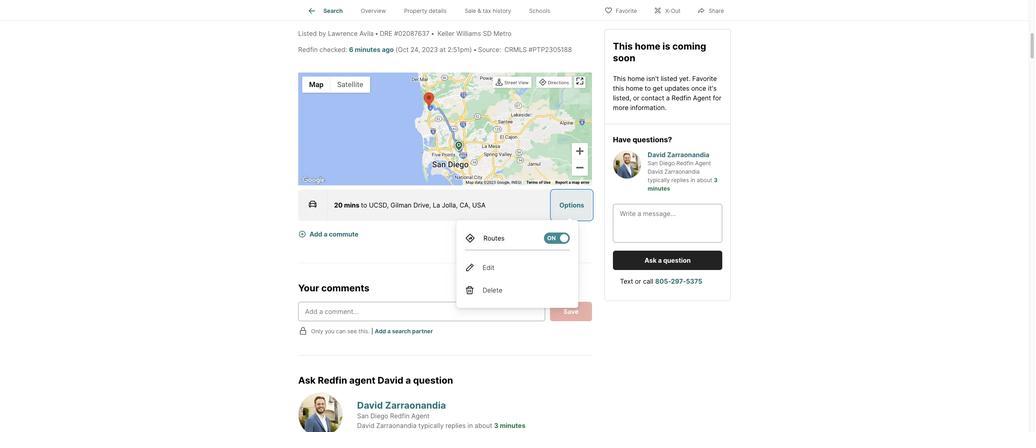 Task type: describe. For each thing, give the bounding box(es) containing it.
options
[[560, 201, 585, 209]]

san diego redfin agentdavid zarraonandia image for david zarraonandia san diego redfin agent david zarraonandia typically replies in about 3 minutes
[[298, 394, 343, 433]]

sq
[[343, 4, 350, 12]]

ask a question
[[645, 257, 691, 265]]

ptp2305188
[[533, 45, 572, 54]]

favorite button
[[598, 2, 644, 18]]

you
[[325, 328, 335, 335]]

schools tab
[[521, 1, 560, 21]]

add inside "button"
[[310, 230, 323, 238]]

redfin inside this home isn't listed yet. favorite this home to get updates once it's listed, or contact a redfin
[[672, 94, 692, 102]]

typically inside david zarraonandia san diego redfin agent david zarraonandia typically replies in about 3 minutes
[[419, 423, 444, 431]]

out
[[671, 7, 681, 14]]

routes
[[484, 234, 505, 243]]

x-out button
[[648, 2, 688, 18]]

zarraonandia for david zarraonandia san diego redfin agent david zarraonandia typically replies in about 3 minutes
[[385, 400, 446, 412]]

edit
[[483, 264, 495, 272]]

map button
[[302, 77, 331, 93]]

text or call 805-297-5375
[[620, 278, 703, 286]]

edit button
[[465, 257, 570, 279]]

error
[[581, 180, 590, 185]]

comments
[[322, 283, 370, 294]]

call
[[644, 278, 654, 286]]

search link
[[307, 6, 343, 16]]

menu bar containing map
[[302, 77, 370, 93]]

have questions?
[[613, 135, 673, 144]]

david for david zarraonandia san diego redfin agent
[[648, 151, 666, 159]]

805-297-5375 link
[[656, 278, 703, 286]]

sale & tax history
[[465, 7, 511, 14]]

street view button
[[494, 77, 531, 88]]

directions button
[[537, 77, 571, 88]]

0 horizontal spatial to
[[361, 201, 367, 209]]

ask redfin agent david a question
[[298, 376, 453, 387]]

a inside this home isn't listed yet. favorite this home to get updates once it's listed, or contact a redfin
[[667, 94, 670, 102]]

in inside 'david zarraonandia typically replies in about'
[[691, 177, 696, 184]]

replies inside david zarraonandia san diego redfin agent david zarraonandia typically replies in about 3 minutes
[[446, 423, 466, 431]]

about inside david zarraonandia san diego redfin agent david zarraonandia typically replies in about 3 minutes
[[475, 423, 493, 431]]

on
[[548, 235, 556, 242]]

replies inside 'david zarraonandia typically replies in about'
[[672, 177, 690, 184]]

minutes inside david zarraonandia san diego redfin agent david zarraonandia typically replies in about 3 minutes
[[500, 423, 526, 431]]

search
[[392, 328, 411, 335]]

terms of use
[[527, 180, 551, 185]]

save button
[[551, 303, 592, 322]]

Add a comment... text field
[[305, 307, 539, 317]]

sd
[[483, 29, 492, 37]]

use
[[544, 180, 551, 185]]

agent for david zarraonandia san diego redfin agent david zarraonandia typically replies in about 3 minutes
[[412, 413, 430, 421]]

partner
[[412, 328, 433, 335]]

map data ©2023 google, inegi
[[466, 180, 522, 185]]

to inside this home isn't listed yet. favorite this home to get updates once it's listed, or contact a redfin
[[645, 84, 651, 92]]

$837
[[313, 4, 329, 12]]

source:
[[478, 45, 502, 54]]

overview tab
[[352, 1, 395, 21]]

can
[[336, 328, 346, 335]]

| add a search partner
[[372, 328, 433, 335]]

street
[[505, 80, 518, 85]]

20 mins to ucsd, gilman drive, la jolla, ca, usa
[[334, 201, 486, 209]]

1 vertical spatial or
[[635, 278, 642, 286]]

home for isn't
[[628, 75, 645, 83]]

metro
[[494, 29, 512, 37]]

1 horizontal spatial •
[[431, 29, 435, 37]]

a inside "button"
[[324, 230, 328, 238]]

805-
[[656, 278, 671, 286]]

question inside button
[[664, 257, 691, 265]]

02087637
[[399, 29, 430, 37]]

data
[[475, 180, 483, 185]]

share button
[[691, 2, 731, 18]]

3 minutes
[[648, 177, 718, 192]]

san diego redfin agentdavid zarraonandia image for david zarraonandia san diego redfin agent
[[613, 151, 642, 179]]

favorite inside favorite button
[[616, 7, 637, 14]]

street view
[[505, 80, 529, 85]]

schools
[[530, 7, 551, 14]]

david zarraonandia link for david zarraonandia san diego redfin agent
[[648, 151, 710, 159]]

0 vertical spatial #
[[394, 29, 399, 37]]

3 inside the '3 minutes'
[[714, 177, 718, 184]]

5375
[[687, 278, 703, 286]]

typically inside 'david zarraonandia typically replies in about'
[[648, 177, 670, 184]]

williams
[[457, 29, 482, 37]]

property details
[[404, 7, 447, 14]]

usa
[[473, 201, 486, 209]]

map for map
[[309, 80, 324, 89]]

agent
[[350, 376, 376, 387]]

1 vertical spatial #
[[529, 45, 533, 54]]

diego for david zarraonandia san diego redfin agent
[[660, 160, 675, 167]]

(oct
[[396, 45, 409, 54]]

map region
[[271, 17, 684, 224]]

20
[[334, 201, 343, 209]]

$837 per sq ft
[[313, 4, 356, 12]]

this home is coming soon
[[613, 41, 707, 64]]

your comments
[[298, 283, 370, 294]]

x-out
[[666, 7, 681, 14]]

save
[[564, 308, 579, 316]]

jolla,
[[442, 201, 458, 209]]

this for this home isn't listed yet. favorite this home to get updates once it's listed, or contact a redfin
[[613, 75, 626, 83]]

per
[[331, 4, 341, 12]]

crmls
[[505, 45, 527, 54]]

property
[[404, 7, 428, 14]]

dre
[[380, 29, 393, 37]]

your
[[298, 283, 319, 294]]

or inside this home isn't listed yet. favorite this home to get updates once it's listed, or contact a redfin
[[634, 94, 640, 102]]

©2023
[[484, 180, 496, 185]]

tab list containing search
[[298, 0, 566, 21]]



Task type: locate. For each thing, give the bounding box(es) containing it.
this.
[[359, 328, 370, 335]]

1 horizontal spatial about
[[697, 177, 713, 184]]

1 horizontal spatial question
[[664, 257, 691, 265]]

map
[[572, 180, 580, 185]]

favorite inside this home isn't listed yet. favorite this home to get updates once it's listed, or contact a redfin
[[693, 75, 717, 83]]

# right dre
[[394, 29, 399, 37]]

ask a question button
[[613, 251, 723, 271]]

0 vertical spatial question
[[664, 257, 691, 265]]

ask inside button
[[645, 257, 657, 265]]

for
[[713, 94, 722, 102]]

san down questions? at the right of the page
[[648, 160, 658, 167]]

redfin inside david zarraonandia san diego redfin agent
[[677, 160, 694, 167]]

1 horizontal spatial minutes
[[500, 423, 526, 431]]

home inside 'this home is coming soon'
[[635, 41, 661, 52]]

yet.
[[680, 75, 691, 83]]

drive,
[[414, 201, 431, 209]]

0 horizontal spatial 3
[[494, 423, 499, 431]]

0 vertical spatial agent
[[693, 94, 712, 102]]

add
[[310, 230, 323, 238], [375, 328, 386, 335]]

diego down ask redfin agent david a question
[[371, 413, 388, 421]]

david zarraonandia san diego redfin agent
[[648, 151, 712, 167]]

0 horizontal spatial diego
[[371, 413, 388, 421]]

0 horizontal spatial add
[[310, 230, 323, 238]]

0 vertical spatial san diego redfin agentdavid zarraonandia image
[[613, 151, 642, 179]]

2 horizontal spatial minutes
[[648, 185, 671, 192]]

questions?
[[633, 135, 673, 144]]

or left call
[[635, 278, 642, 286]]

to right mins
[[361, 201, 367, 209]]

1 vertical spatial typically
[[419, 423, 444, 431]]

• left keller in the top left of the page
[[431, 29, 435, 37]]

agent for more information.
[[613, 94, 722, 112]]

1 horizontal spatial david zarraonandia link
[[648, 151, 710, 159]]

map left satellite popup button on the left top
[[309, 80, 324, 89]]

map for map data ©2023 google, inegi
[[466, 180, 474, 185]]

1 vertical spatial agent
[[696, 160, 712, 167]]

david
[[648, 151, 666, 159], [648, 168, 663, 175], [378, 376, 404, 387], [357, 400, 383, 412], [357, 423, 375, 431]]

san
[[648, 160, 658, 167], [357, 413, 369, 421]]

1 horizontal spatial to
[[645, 84, 651, 92]]

1 horizontal spatial replies
[[672, 177, 690, 184]]

a
[[667, 94, 670, 102], [569, 180, 571, 185], [324, 230, 328, 238], [659, 257, 662, 265], [388, 328, 391, 335], [406, 376, 411, 387]]

agent for david zarraonandia san diego redfin agent
[[696, 160, 712, 167]]

details
[[429, 7, 447, 14]]

property details tab
[[395, 1, 456, 21]]

0 horizontal spatial map
[[309, 80, 324, 89]]

1 horizontal spatial ask
[[645, 257, 657, 265]]

0 horizontal spatial san diego redfin agentdavid zarraonandia image
[[298, 394, 343, 433]]

3
[[714, 177, 718, 184], [494, 423, 499, 431]]

satellite button
[[331, 77, 370, 93]]

0 horizontal spatial david zarraonandia link
[[357, 400, 446, 412]]

terms
[[527, 180, 538, 185]]

zarraonandia for david zarraonandia san diego redfin agent
[[668, 151, 710, 159]]

2023
[[422, 45, 438, 54]]

inegi
[[512, 180, 522, 185]]

satellite
[[337, 80, 363, 89]]

2 this from the top
[[613, 75, 626, 83]]

2 horizontal spatial •
[[474, 45, 477, 54]]

agent inside david zarraonandia san diego redfin agent david zarraonandia typically replies in about 3 minutes
[[412, 413, 430, 421]]

1 horizontal spatial typically
[[648, 177, 670, 184]]

isn't
[[647, 75, 659, 83]]

1 vertical spatial about
[[475, 423, 493, 431]]

1 this from the top
[[613, 41, 633, 52]]

or right listed,
[[634, 94, 640, 102]]

lawrence
[[328, 29, 358, 37]]

diego inside david zarraonandia san diego redfin agent david zarraonandia typically replies in about 3 minutes
[[371, 413, 388, 421]]

home left the isn't
[[628, 75, 645, 83]]

0 horizontal spatial typically
[[419, 423, 444, 431]]

favorite
[[616, 7, 637, 14], [693, 75, 717, 83]]

0 horizontal spatial •
[[375, 29, 379, 37]]

tab list
[[298, 0, 566, 21]]

•
[[375, 29, 379, 37], [431, 29, 435, 37], [474, 45, 477, 54]]

297-
[[671, 278, 687, 286]]

home up listed,
[[626, 84, 643, 92]]

of
[[539, 180, 543, 185]]

report
[[556, 180, 568, 185]]

1 vertical spatial add
[[375, 328, 386, 335]]

ucsd,
[[369, 201, 389, 209]]

1 vertical spatial map
[[466, 180, 474, 185]]

2 vertical spatial agent
[[412, 413, 430, 421]]

this inside 'this home is coming soon'
[[613, 41, 633, 52]]

0 vertical spatial about
[[697, 177, 713, 184]]

0 horizontal spatial san
[[357, 413, 369, 421]]

home left is
[[635, 41, 661, 52]]

only you can see this.
[[311, 328, 370, 335]]

1 horizontal spatial in
[[691, 177, 696, 184]]

ask
[[645, 257, 657, 265], [298, 376, 316, 387]]

add a search partner button
[[375, 328, 433, 335]]

0 horizontal spatial ask
[[298, 376, 316, 387]]

1 horizontal spatial favorite
[[693, 75, 717, 83]]

mins
[[344, 201, 360, 209]]

0 vertical spatial this
[[613, 41, 633, 52]]

&
[[478, 7, 482, 14]]

report a map error link
[[556, 180, 590, 185]]

david inside david zarraonandia san diego redfin agent
[[648, 151, 666, 159]]

diego up 'david zarraonandia typically replies in about'
[[660, 160, 675, 167]]

in inside david zarraonandia san diego redfin agent david zarraonandia typically replies in about 3 minutes
[[468, 423, 473, 431]]

1 vertical spatial ask
[[298, 376, 316, 387]]

0 horizontal spatial minutes
[[355, 45, 381, 54]]

#
[[394, 29, 399, 37], [529, 45, 533, 54]]

add a commute
[[310, 230, 359, 238]]

1 horizontal spatial #
[[529, 45, 533, 54]]

diego inside david zarraonandia san diego redfin agent
[[660, 160, 675, 167]]

google image
[[300, 175, 327, 186]]

this for this home is coming soon
[[613, 41, 633, 52]]

0 vertical spatial home
[[635, 41, 661, 52]]

0 vertical spatial typically
[[648, 177, 670, 184]]

# right crmls
[[529, 45, 533, 54]]

add a commute button
[[298, 225, 372, 244]]

3 inside david zarraonandia san diego redfin agent david zarraonandia typically replies in about 3 minutes
[[494, 423, 499, 431]]

1 vertical spatial san diego redfin agentdavid zarraonandia image
[[298, 394, 343, 433]]

san for david zarraonandia san diego redfin agent david zarraonandia typically replies in about 3 minutes
[[357, 413, 369, 421]]

1 vertical spatial diego
[[371, 413, 388, 421]]

home
[[635, 41, 661, 52], [628, 75, 645, 83], [626, 84, 643, 92]]

ask for ask redfin agent david a question
[[298, 376, 316, 387]]

1 vertical spatial 3
[[494, 423, 499, 431]]

0 vertical spatial minutes
[[355, 45, 381, 54]]

david zarraonandia link
[[648, 151, 710, 159], [357, 400, 446, 412]]

la
[[433, 201, 440, 209]]

information.
[[631, 104, 667, 112]]

coming
[[673, 41, 707, 52]]

agent inside agent for more information.
[[693, 94, 712, 102]]

• left dre
[[375, 29, 379, 37]]

home for is
[[635, 41, 661, 52]]

listed,
[[613, 94, 632, 102]]

this
[[613, 41, 633, 52], [613, 75, 626, 83]]

0 horizontal spatial favorite
[[616, 7, 637, 14]]

options button
[[552, 191, 592, 220]]

add left commute
[[310, 230, 323, 238]]

1 horizontal spatial diego
[[660, 160, 675, 167]]

this up soon
[[613, 41, 633, 52]]

None checkbox
[[544, 233, 570, 244]]

diego for david zarraonandia san diego redfin agent david zarraonandia typically replies in about 3 minutes
[[371, 413, 388, 421]]

1 vertical spatial home
[[628, 75, 645, 83]]

david zarraonandia link for david zarraonandia san diego redfin agent david zarraonandia typically replies in about 3 minutes
[[357, 400, 446, 412]]

san down agent
[[357, 413, 369, 421]]

this
[[613, 84, 625, 92]]

san diego redfin agentdavid zarraonandia image
[[613, 151, 642, 179], [298, 394, 343, 433]]

redfin checked: 6 minutes ago (oct 24, 2023 at 2:51pm) • source: crmls # ptp2305188
[[298, 45, 572, 54]]

1 vertical spatial replies
[[446, 423, 466, 431]]

0 vertical spatial to
[[645, 84, 651, 92]]

san inside david zarraonandia san diego redfin agent david zarraonandia typically replies in about 3 minutes
[[357, 413, 369, 421]]

2 vertical spatial home
[[626, 84, 643, 92]]

google,
[[497, 180, 511, 185]]

0 vertical spatial add
[[310, 230, 323, 238]]

delete button
[[465, 279, 570, 302]]

1 vertical spatial david zarraonandia link
[[357, 400, 446, 412]]

0 horizontal spatial about
[[475, 423, 493, 431]]

0 vertical spatial replies
[[672, 177, 690, 184]]

see
[[348, 328, 357, 335]]

1 vertical spatial favorite
[[693, 75, 717, 83]]

ft
[[352, 4, 356, 12]]

about
[[697, 177, 713, 184], [475, 423, 493, 431]]

typically
[[648, 177, 670, 184], [419, 423, 444, 431]]

6
[[349, 45, 354, 54]]

listed by lawrence avila • dre # 02087637 • keller williams sd metro
[[298, 29, 512, 37]]

Write a message... text field
[[620, 209, 716, 238]]

at
[[440, 45, 446, 54]]

1 vertical spatial san
[[357, 413, 369, 421]]

map left data
[[466, 180, 474, 185]]

san inside david zarraonandia san diego redfin agent
[[648, 160, 658, 167]]

0 vertical spatial ask
[[645, 257, 657, 265]]

1 vertical spatial to
[[361, 201, 367, 209]]

tax
[[483, 7, 491, 14]]

0 vertical spatial map
[[309, 80, 324, 89]]

0 horizontal spatial replies
[[446, 423, 466, 431]]

ask for ask a question
[[645, 257, 657, 265]]

1 vertical spatial minutes
[[648, 185, 671, 192]]

zarraonandia
[[668, 151, 710, 159], [665, 168, 700, 175], [385, 400, 446, 412], [377, 423, 417, 431]]

only
[[311, 328, 323, 335]]

search
[[324, 7, 343, 14]]

0 horizontal spatial #
[[394, 29, 399, 37]]

it's
[[709, 84, 717, 92]]

minutes inside the '3 minutes'
[[648, 185, 671, 192]]

david zarraonandia link up 'david zarraonandia typically replies in about'
[[648, 151, 710, 159]]

question up 297-
[[664, 257, 691, 265]]

0 horizontal spatial question
[[413, 376, 453, 387]]

by
[[319, 29, 326, 37]]

0 vertical spatial or
[[634, 94, 640, 102]]

once
[[692, 84, 707, 92]]

david zarraonandia typically replies in about
[[648, 168, 713, 184]]

1 horizontal spatial san diego redfin agentdavid zarraonandia image
[[613, 151, 642, 179]]

menu bar
[[302, 77, 370, 93]]

more
[[613, 104, 629, 112]]

david inside 'david zarraonandia typically replies in about'
[[648, 168, 663, 175]]

zarraonandia inside 'david zarraonandia typically replies in about'
[[665, 168, 700, 175]]

x-
[[666, 7, 671, 14]]

|
[[372, 328, 373, 335]]

ago
[[382, 45, 394, 54]]

directions
[[548, 80, 569, 85]]

0 vertical spatial david zarraonandia link
[[648, 151, 710, 159]]

checked:
[[320, 45, 347, 54]]

1 horizontal spatial map
[[466, 180, 474, 185]]

david for david zarraonandia typically replies in about
[[648, 168, 663, 175]]

a inside button
[[659, 257, 662, 265]]

or
[[634, 94, 640, 102], [635, 278, 642, 286]]

0 vertical spatial san
[[648, 160, 658, 167]]

zarraonandia for david zarraonandia typically replies in about
[[665, 168, 700, 175]]

1 horizontal spatial 3
[[714, 177, 718, 184]]

david for david zarraonandia san diego redfin agent david zarraonandia typically replies in about 3 minutes
[[357, 400, 383, 412]]

1 vertical spatial question
[[413, 376, 453, 387]]

zarraonandia inside david zarraonandia san diego redfin agent
[[668, 151, 710, 159]]

listed
[[661, 75, 678, 83]]

1 horizontal spatial san
[[648, 160, 658, 167]]

view
[[519, 80, 529, 85]]

sale & tax history tab
[[456, 1, 521, 21]]

map inside popup button
[[309, 80, 324, 89]]

• left 'source:'
[[474, 45, 477, 54]]

1 horizontal spatial add
[[375, 328, 386, 335]]

david zarraonandia link down ask redfin agent david a question
[[357, 400, 446, 412]]

redfin inside david zarraonandia san diego redfin agent david zarraonandia typically replies in about 3 minutes
[[390, 413, 410, 421]]

david zarraonandia san diego redfin agent david zarraonandia typically replies in about 3 minutes
[[357, 400, 526, 431]]

is
[[663, 41, 671, 52]]

1 vertical spatial this
[[613, 75, 626, 83]]

to left 'get'
[[645, 84, 651, 92]]

0 vertical spatial favorite
[[616, 7, 637, 14]]

add right the |
[[375, 328, 386, 335]]

question up david zarraonandia san diego redfin agent david zarraonandia typically replies in about 3 minutes
[[413, 376, 453, 387]]

2 vertical spatial minutes
[[500, 423, 526, 431]]

0 vertical spatial 3
[[714, 177, 718, 184]]

0 vertical spatial diego
[[660, 160, 675, 167]]

0 horizontal spatial in
[[468, 423, 473, 431]]

this inside this home isn't listed yet. favorite this home to get updates once it's listed, or contact a redfin
[[613, 75, 626, 83]]

agent inside david zarraonandia san diego redfin agent
[[696, 160, 712, 167]]

about inside 'david zarraonandia typically replies in about'
[[697, 177, 713, 184]]

delete
[[483, 287, 503, 295]]

san for david zarraonandia san diego redfin agent
[[648, 160, 658, 167]]

1 vertical spatial in
[[468, 423, 473, 431]]

0 vertical spatial in
[[691, 177, 696, 184]]

this up 'this'
[[613, 75, 626, 83]]

this home isn't listed yet. favorite this home to get updates once it's listed, or contact a redfin
[[613, 75, 717, 102]]



Task type: vqa. For each thing, say whether or not it's contained in the screenshot.
the Agent corresponding to David Zarraonandia San Diego Redfin Agent David Zarraonandia typically replies in about 3 minutes
yes



